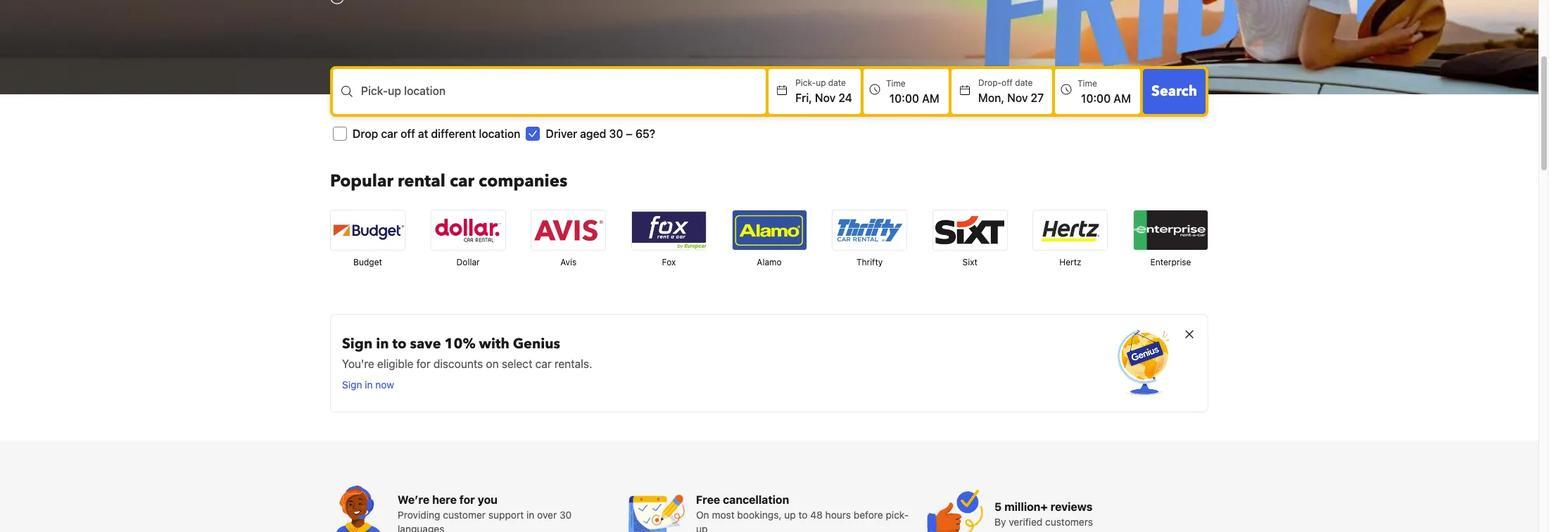 Task type: describe. For each thing, give the bounding box(es) containing it.
5 million+ reviews by verified customers
[[995, 501, 1093, 528]]

enterprise logo image
[[1134, 211, 1208, 250]]

pick-
[[886, 509, 909, 521]]

sixt
[[963, 257, 978, 268]]

search
[[1152, 82, 1198, 101]]

hours
[[826, 509, 851, 521]]

reviews
[[1051, 501, 1093, 513]]

you
[[478, 494, 498, 506]]

pick-up date fri, nov 24
[[796, 78, 853, 104]]

dollar logo image
[[431, 211, 505, 250]]

1 horizontal spatial location
[[479, 128, 521, 140]]

24
[[839, 92, 853, 104]]

avis logo image
[[532, 211, 606, 250]]

select
[[502, 358, 533, 371]]

1 horizontal spatial car
[[450, 170, 475, 193]]

in for now
[[365, 379, 373, 391]]

hertz
[[1060, 257, 1082, 268]]

see terms and conditions for more information image
[[330, 0, 344, 4]]

–
[[626, 128, 633, 140]]

date for 24
[[829, 78, 846, 88]]

genius
[[513, 335, 560, 354]]

for inside the we're here for you providing customer support in over 30 languages
[[460, 494, 475, 506]]

pick- for pick-up date fri, nov 24
[[796, 78, 816, 88]]

languages
[[398, 523, 445, 532]]

at
[[418, 128, 428, 140]]

sign for to
[[342, 335, 373, 354]]

with
[[479, 335, 510, 354]]

popular rental car companies
[[330, 170, 568, 193]]

pick-up location
[[361, 85, 446, 97]]

to inside sign in to save 10% with genius you're eligible for discounts on select car rentals.
[[392, 335, 407, 354]]

date for 27
[[1015, 78, 1033, 88]]

car inside sign in to save 10% with genius you're eligible for discounts on select car rentals.
[[536, 358, 552, 371]]

off inside drop-off date mon, nov 27
[[1002, 78, 1013, 88]]

by
[[995, 516, 1006, 528]]

sign in now link
[[342, 378, 592, 392]]

up inside pick-up date fri, nov 24
[[816, 78, 826, 88]]

popular
[[330, 170, 394, 193]]

30 inside the we're here for you providing customer support in over 30 languages
[[560, 509, 572, 521]]

on
[[696, 509, 709, 521]]

in inside the we're here for you providing customer support in over 30 languages
[[527, 509, 535, 521]]

drop-
[[979, 78, 1002, 88]]

budget logo image
[[331, 211, 405, 250]]

we're here for you image
[[330, 486, 387, 532]]

dollar
[[457, 257, 480, 268]]

fri,
[[796, 92, 812, 104]]

rental
[[398, 170, 446, 193]]

sign in now
[[342, 379, 394, 391]]

support
[[489, 509, 524, 521]]

0 vertical spatial 30
[[609, 128, 623, 140]]

fox
[[662, 257, 676, 268]]

65?
[[636, 128, 655, 140]]

aged
[[580, 128, 606, 140]]

million+
[[1005, 501, 1048, 513]]

alamo
[[757, 257, 782, 268]]

save
[[410, 335, 441, 354]]

see terms and conditions for more information image
[[330, 0, 344, 4]]

providing
[[398, 509, 440, 521]]

driver aged 30 – 65?
[[546, 128, 655, 140]]

drop-off date mon, nov 27
[[979, 78, 1044, 104]]

bookings,
[[737, 509, 782, 521]]

to inside free cancellation on most bookings, up to 48 hours before pick- up
[[799, 509, 808, 521]]

here
[[432, 494, 457, 506]]

cancellation
[[723, 494, 789, 506]]

5
[[995, 501, 1002, 513]]

now
[[376, 379, 394, 391]]



Task type: vqa. For each thing, say whether or not it's contained in the screenshot.
5 million+ reviews By verified customers on the bottom
yes



Task type: locate. For each thing, give the bounding box(es) containing it.
1 horizontal spatial to
[[799, 509, 808, 521]]

pick- for pick-up location
[[361, 85, 388, 97]]

drop car off at different location
[[353, 128, 521, 140]]

1 vertical spatial for
[[460, 494, 475, 506]]

1 date from the left
[[829, 78, 846, 88]]

drop
[[353, 128, 378, 140]]

pick- up drop
[[361, 85, 388, 97]]

pick-
[[796, 78, 816, 88], [361, 85, 388, 97]]

driver
[[546, 128, 577, 140]]

nov inside drop-off date mon, nov 27
[[1008, 92, 1028, 104]]

avis
[[561, 257, 577, 268]]

alamo logo image
[[733, 211, 806, 250]]

free
[[696, 494, 720, 506]]

in
[[376, 335, 389, 354], [365, 379, 373, 391], [527, 509, 535, 521]]

in left over
[[527, 509, 535, 521]]

1 vertical spatial to
[[799, 509, 808, 521]]

30 left the –
[[609, 128, 623, 140]]

customers
[[1046, 516, 1093, 528]]

0 vertical spatial for
[[416, 358, 431, 371]]

0 horizontal spatial in
[[365, 379, 373, 391]]

sign in to save 10% with genius you're eligible for discounts on select car rentals.
[[342, 335, 592, 371]]

in inside sign in to save 10% with genius you're eligible for discounts on select car rentals.
[[376, 335, 389, 354]]

0 vertical spatial car
[[381, 128, 398, 140]]

0 vertical spatial off
[[1002, 78, 1013, 88]]

sign up you're
[[342, 335, 373, 354]]

2 horizontal spatial car
[[536, 358, 552, 371]]

sign
[[342, 335, 373, 354], [342, 379, 362, 391]]

thrifty logo image
[[833, 211, 907, 250]]

0 horizontal spatial car
[[381, 128, 398, 140]]

1 horizontal spatial for
[[460, 494, 475, 506]]

1 horizontal spatial date
[[1015, 78, 1033, 88]]

free cancellation image
[[629, 486, 685, 532]]

2 date from the left
[[1015, 78, 1033, 88]]

thrifty
[[857, 257, 883, 268]]

1 vertical spatial 30
[[560, 509, 572, 521]]

off left at
[[401, 128, 415, 140]]

pick- inside pick-up date fri, nov 24
[[796, 78, 816, 88]]

1 horizontal spatial 30
[[609, 128, 623, 140]]

0 horizontal spatial to
[[392, 335, 407, 354]]

sign for now
[[342, 379, 362, 391]]

mon,
[[979, 92, 1005, 104]]

5 million+ reviews image
[[927, 486, 984, 532]]

for down save
[[416, 358, 431, 371]]

to left 48
[[799, 509, 808, 521]]

0 vertical spatial in
[[376, 335, 389, 354]]

before
[[854, 509, 883, 521]]

we're here for you providing customer support in over 30 languages
[[398, 494, 572, 532]]

1 horizontal spatial pick-
[[796, 78, 816, 88]]

to up eligible
[[392, 335, 407, 354]]

car right drop
[[381, 128, 398, 140]]

location
[[404, 85, 446, 97], [479, 128, 521, 140]]

search button
[[1143, 69, 1206, 114]]

sign inside sign in to save 10% with genius you're eligible for discounts on select car rentals.
[[342, 335, 373, 354]]

for up customer
[[460, 494, 475, 506]]

on
[[486, 358, 499, 371]]

rentals.
[[555, 358, 592, 371]]

1 horizontal spatial nov
[[1008, 92, 1028, 104]]

date up "24"
[[829, 78, 846, 88]]

nov inside pick-up date fri, nov 24
[[815, 92, 836, 104]]

location up at
[[404, 85, 446, 97]]

hertz logo image
[[1034, 211, 1108, 250]]

we're
[[398, 494, 430, 506]]

in left 'now' at the bottom left of page
[[365, 379, 373, 391]]

2 vertical spatial car
[[536, 358, 552, 371]]

0 horizontal spatial date
[[829, 78, 846, 88]]

0 vertical spatial sign
[[342, 335, 373, 354]]

0 horizontal spatial nov
[[815, 92, 836, 104]]

30 right over
[[560, 509, 572, 521]]

car right rental
[[450, 170, 475, 193]]

budget
[[353, 257, 382, 268]]

car down genius
[[536, 358, 552, 371]]

in up eligible
[[376, 335, 389, 354]]

pick- up fri,
[[796, 78, 816, 88]]

0 horizontal spatial off
[[401, 128, 415, 140]]

2 sign from the top
[[342, 379, 362, 391]]

sixt logo image
[[933, 211, 1007, 250]]

discounts
[[434, 358, 483, 371]]

0 vertical spatial to
[[392, 335, 407, 354]]

companies
[[479, 170, 568, 193]]

10%
[[445, 335, 476, 354]]

1 nov from the left
[[815, 92, 836, 104]]

different
[[431, 128, 476, 140]]

2 nov from the left
[[1008, 92, 1028, 104]]

1 vertical spatial car
[[450, 170, 475, 193]]

2 horizontal spatial in
[[527, 509, 535, 521]]

date up 27
[[1015, 78, 1033, 88]]

nov left 27
[[1008, 92, 1028, 104]]

you're
[[342, 358, 374, 371]]

0 vertical spatial location
[[404, 85, 446, 97]]

for
[[416, 358, 431, 371], [460, 494, 475, 506]]

most
[[712, 509, 735, 521]]

enterprise
[[1151, 257, 1192, 268]]

27
[[1031, 92, 1044, 104]]

fox logo image
[[632, 211, 706, 250]]

verified
[[1009, 516, 1043, 528]]

30
[[609, 128, 623, 140], [560, 509, 572, 521]]

date
[[829, 78, 846, 88], [1015, 78, 1033, 88]]

1 vertical spatial in
[[365, 379, 373, 391]]

eligible
[[377, 358, 414, 371]]

sign down you're
[[342, 379, 362, 391]]

0 horizontal spatial for
[[416, 358, 431, 371]]

over
[[537, 509, 557, 521]]

1 horizontal spatial in
[[376, 335, 389, 354]]

customer
[[443, 509, 486, 521]]

to
[[392, 335, 407, 354], [799, 509, 808, 521]]

1 vertical spatial sign
[[342, 379, 362, 391]]

car
[[381, 128, 398, 140], [450, 170, 475, 193], [536, 358, 552, 371]]

date inside pick-up date fri, nov 24
[[829, 78, 846, 88]]

1 sign from the top
[[342, 335, 373, 354]]

0 horizontal spatial location
[[404, 85, 446, 97]]

1 vertical spatial off
[[401, 128, 415, 140]]

0 horizontal spatial pick-
[[361, 85, 388, 97]]

nov
[[815, 92, 836, 104], [1008, 92, 1028, 104]]

date inside drop-off date mon, nov 27
[[1015, 78, 1033, 88]]

Pick-up location field
[[361, 92, 766, 109]]

in for to
[[376, 335, 389, 354]]

off
[[1002, 78, 1013, 88], [401, 128, 415, 140]]

48
[[811, 509, 823, 521]]

1 vertical spatial location
[[479, 128, 521, 140]]

location right different
[[479, 128, 521, 140]]

2 vertical spatial in
[[527, 509, 535, 521]]

1 horizontal spatial off
[[1002, 78, 1013, 88]]

0 horizontal spatial 30
[[560, 509, 572, 521]]

nov left "24"
[[815, 92, 836, 104]]

free cancellation on most bookings, up to 48 hours before pick- up
[[696, 494, 909, 532]]

off up mon,
[[1002, 78, 1013, 88]]

nov for 27
[[1008, 92, 1028, 104]]

nov for 24
[[815, 92, 836, 104]]

for inside sign in to save 10% with genius you're eligible for discounts on select car rentals.
[[416, 358, 431, 371]]

up
[[816, 78, 826, 88], [388, 85, 401, 97], [784, 509, 796, 521], [696, 523, 708, 532]]



